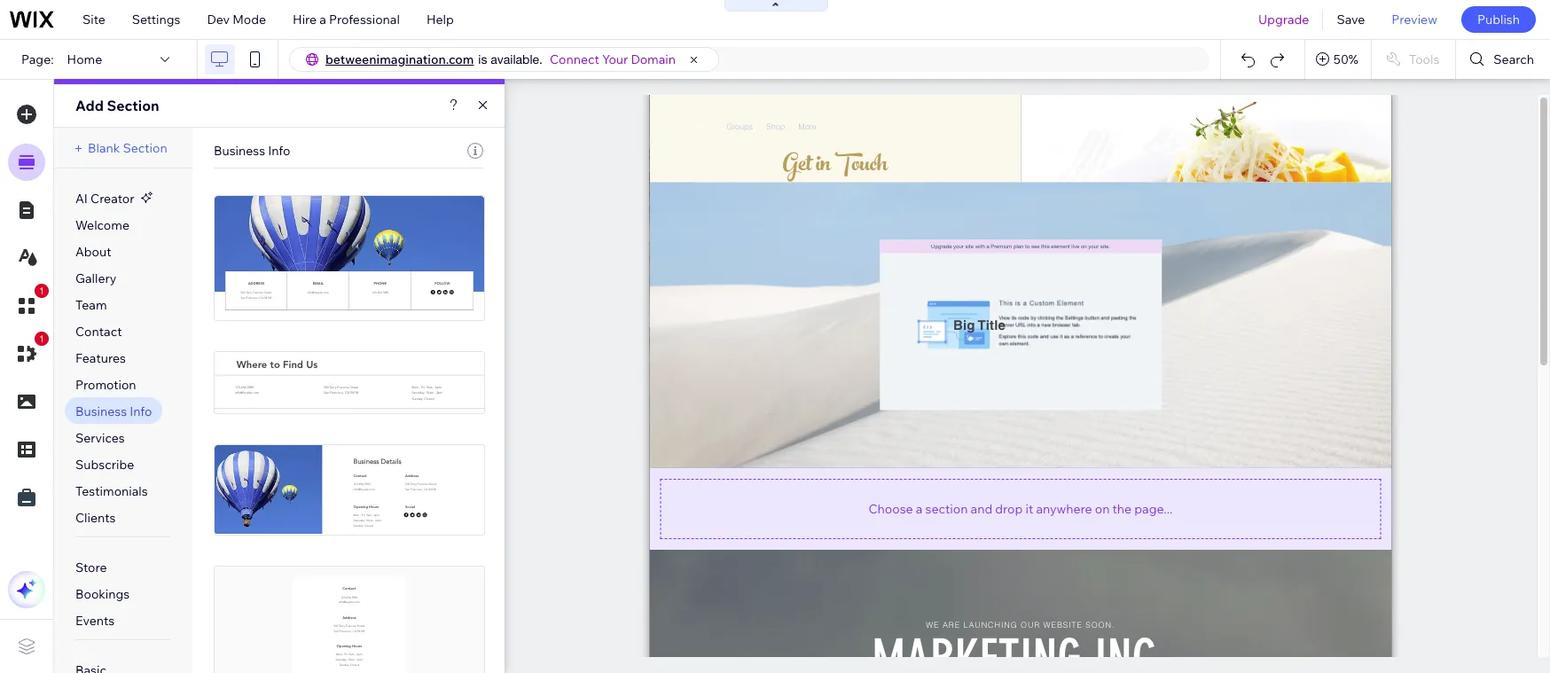 Task type: vqa. For each thing, say whether or not it's contained in the screenshot.
Team
yes



Task type: locate. For each thing, give the bounding box(es) containing it.
add section
[[75, 97, 159, 114]]

preview button
[[1378, 0, 1451, 39]]

ai
[[75, 191, 88, 207]]

on
[[1095, 501, 1110, 517]]

page...
[[1135, 501, 1173, 517]]

1 1 button from the top
[[8, 284, 49, 325]]

search button
[[1457, 40, 1550, 79]]

promotion
[[75, 377, 136, 393]]

tools button
[[1372, 40, 1456, 79]]

a
[[320, 12, 326, 27], [916, 501, 923, 517]]

1
[[39, 286, 44, 296], [39, 333, 44, 344]]

section up blank section
[[107, 97, 159, 114]]

blank
[[88, 140, 120, 156]]

your
[[602, 51, 628, 67]]

1 horizontal spatial business
[[214, 143, 265, 159]]

0 vertical spatial section
[[107, 97, 159, 114]]

site
[[82, 12, 105, 27]]

connect
[[550, 51, 599, 67]]

50%
[[1334, 51, 1359, 67]]

1 left contact
[[39, 333, 44, 344]]

50% button
[[1305, 40, 1371, 79]]

home
[[67, 51, 102, 67]]

is available. connect your domain
[[478, 51, 676, 67]]

info
[[268, 143, 290, 159], [130, 404, 152, 419]]

1 vertical spatial 1 button
[[8, 332, 49, 372]]

dev
[[207, 12, 230, 27]]

welcome
[[75, 217, 129, 233]]

1 button left team
[[8, 284, 49, 325]]

1 vertical spatial business
[[75, 404, 127, 419]]

1 horizontal spatial a
[[916, 501, 923, 517]]

2 1 button from the top
[[8, 332, 49, 372]]

1 vertical spatial a
[[916, 501, 923, 517]]

search
[[1494, 51, 1534, 67]]

0 vertical spatial business info
[[214, 143, 290, 159]]

0 horizontal spatial business info
[[75, 404, 152, 419]]

0 vertical spatial 1 button
[[8, 284, 49, 325]]

1 vertical spatial business info
[[75, 404, 152, 419]]

contact
[[75, 324, 122, 340]]

1 horizontal spatial business info
[[214, 143, 290, 159]]

1 left "gallery"
[[39, 286, 44, 296]]

team
[[75, 297, 107, 313]]

upgrade
[[1258, 12, 1309, 27]]

a left section
[[916, 501, 923, 517]]

a right hire
[[320, 12, 326, 27]]

0 horizontal spatial a
[[320, 12, 326, 27]]

section right blank
[[123, 140, 167, 156]]

section
[[107, 97, 159, 114], [123, 140, 167, 156]]

save
[[1337, 12, 1365, 27]]

choose
[[869, 501, 913, 517]]

subscribe
[[75, 457, 134, 473]]

0 vertical spatial info
[[268, 143, 290, 159]]

publish button
[[1461, 6, 1536, 33]]

1 horizontal spatial info
[[268, 143, 290, 159]]

tools
[[1409, 51, 1440, 67]]

domain
[[631, 51, 676, 67]]

0 vertical spatial a
[[320, 12, 326, 27]]

0 horizontal spatial business
[[75, 404, 127, 419]]

events
[[75, 613, 115, 629]]

business info
[[214, 143, 290, 159], [75, 404, 152, 419]]

hire
[[293, 12, 317, 27]]

0 horizontal spatial info
[[130, 404, 152, 419]]

1 button left features
[[8, 332, 49, 372]]

1 vertical spatial section
[[123, 140, 167, 156]]

add
[[75, 97, 104, 114]]

about
[[75, 244, 111, 260]]

business
[[214, 143, 265, 159], [75, 404, 127, 419]]

0 vertical spatial 1
[[39, 286, 44, 296]]

gallery
[[75, 270, 117, 286]]

creator
[[91, 191, 134, 207]]

1 vertical spatial 1
[[39, 333, 44, 344]]

section for add section
[[107, 97, 159, 114]]

1 button
[[8, 284, 49, 325], [8, 332, 49, 372]]

dev mode
[[207, 12, 266, 27]]

mode
[[232, 12, 266, 27]]



Task type: describe. For each thing, give the bounding box(es) containing it.
section
[[925, 501, 968, 517]]

betweenimagination.com
[[325, 51, 474, 67]]

and
[[971, 501, 993, 517]]

publish
[[1477, 12, 1520, 27]]

choose a section and drop it anywhere on the page...
[[869, 501, 1173, 517]]

blank section
[[88, 140, 167, 156]]

0 vertical spatial business
[[214, 143, 265, 159]]

professional
[[329, 12, 400, 27]]

1 vertical spatial info
[[130, 404, 152, 419]]

help
[[426, 12, 454, 27]]

is
[[478, 52, 487, 67]]

a for professional
[[320, 12, 326, 27]]

a for section
[[916, 501, 923, 517]]

the
[[1113, 501, 1132, 517]]

features
[[75, 350, 126, 366]]

store
[[75, 560, 107, 576]]

it
[[1026, 501, 1033, 517]]

1 1 from the top
[[39, 286, 44, 296]]

section for blank section
[[123, 140, 167, 156]]

clients
[[75, 510, 116, 526]]

services
[[75, 430, 125, 446]]

drop
[[995, 501, 1023, 517]]

available.
[[491, 52, 543, 67]]

hire a professional
[[293, 12, 400, 27]]

anywhere
[[1036, 501, 1092, 517]]

preview
[[1392, 12, 1438, 27]]

save button
[[1324, 0, 1378, 39]]

bookings
[[75, 586, 130, 602]]

ai creator
[[75, 191, 134, 207]]

2 1 from the top
[[39, 333, 44, 344]]

testimonials
[[75, 483, 148, 499]]

settings
[[132, 12, 180, 27]]



